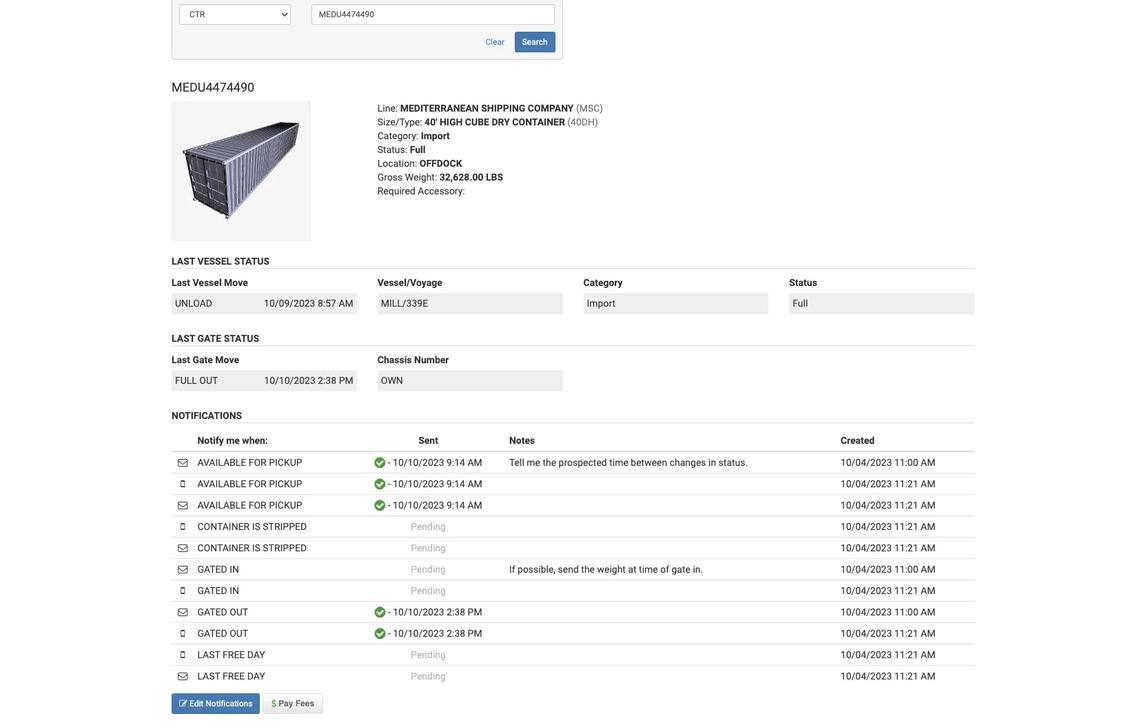 Task type: vqa. For each thing, say whether or not it's contained in the screenshot.


Task type: describe. For each thing, give the bounding box(es) containing it.
2 - from the top
[[388, 478, 391, 489]]

if
[[509, 564, 515, 575]]

last for last gate status
[[172, 333, 195, 344]]

chassis number
[[378, 354, 449, 365]]

envelope o image for last
[[178, 671, 188, 681]]

weight
[[597, 564, 626, 575]]

9:14 for 2nd lg icon
[[447, 478, 465, 489]]

tell me the prospected time between changes in status.
[[509, 457, 748, 468]]

2 stripped from the top
[[263, 542, 307, 553]]

created
[[841, 435, 875, 446]]

mobile image for available for pickup
[[181, 479, 185, 489]]

notify me when:
[[197, 435, 268, 446]]

1 vertical spatial status
[[789, 277, 817, 288]]

pickup for 2nd lg icon
[[269, 478, 302, 489]]

pay fees link
[[263, 693, 323, 714]]

weight:
[[405, 172, 437, 183]]

0 vertical spatial out
[[199, 375, 218, 386]]

between
[[631, 457, 667, 468]]

7 10/04/2023 from the top
[[841, 585, 892, 596]]

4 11:21 from the top
[[895, 542, 919, 553]]

clear button
[[478, 32, 512, 53]]

40'
[[425, 117, 437, 128]]

of
[[660, 564, 669, 575]]

vessel/voyage
[[378, 277, 442, 288]]

edit image
[[179, 700, 187, 708]]

last vessel status
[[172, 256, 270, 267]]

envelope o image for lg image
[[178, 500, 188, 510]]

required
[[378, 186, 416, 197]]

unload
[[175, 298, 212, 309]]

full
[[175, 375, 197, 386]]

edit notifications button
[[172, 694, 260, 714]]

8 10/04/2023 11:21 am from the top
[[841, 671, 936, 682]]

32,628.00
[[440, 172, 484, 183]]

2 lg image from the top
[[374, 480, 386, 489]]

2:38 for 10/04/2023 11:21 am
[[447, 628, 465, 639]]

pm for 10/04/2023 11:00 am
[[468, 606, 482, 617]]

3 lg image from the top
[[375, 608, 386, 618]]

category
[[584, 277, 623, 288]]

0 vertical spatial time
[[609, 457, 629, 468]]

mobile image for gated in
[[181, 586, 185, 595]]

5 11:21 from the top
[[895, 585, 919, 596]]

1 available from the top
[[197, 457, 246, 468]]

when:
[[242, 435, 268, 446]]

2:38 for 10/04/2023 11:00 am
[[447, 606, 465, 617]]

2 11:21 from the top
[[895, 500, 919, 511]]

for for lg image
[[249, 500, 267, 511]]

1 stripped from the top
[[263, 521, 307, 532]]

chassis
[[378, 354, 412, 365]]

edit notifications link
[[172, 694, 263, 714]]

11:00 for if possible, send the weight at time of gate in.
[[895, 564, 919, 575]]

7 11:21 from the top
[[895, 649, 919, 660]]

notes
[[509, 435, 535, 446]]

fees
[[296, 699, 314, 708]]

clear
[[486, 37, 505, 47]]

2 gated from the top
[[197, 585, 227, 596]]

- 10/10/2023 9:14 am for fourth lg icon from the bottom
[[386, 457, 482, 468]]

7 10/04/2023 11:21 am from the top
[[841, 649, 936, 660]]

vessel for status
[[197, 256, 232, 267]]

possible,
[[518, 564, 556, 575]]

1 free from the top
[[223, 649, 245, 660]]

full inside line: mediterranean shipping company (msc) size/type: 40' high cube dry container (40dh) category: import status: full location: offdock gross weight: 32,628.00 lbs required accessory:
[[410, 144, 426, 155]]

line:
[[378, 103, 398, 114]]

2 free from the top
[[223, 671, 245, 682]]

category:
[[378, 130, 419, 141]]

usd image
[[272, 700, 276, 708]]

lbs
[[486, 172, 503, 183]]

9:14 for lg image
[[447, 500, 465, 511]]

3 gated from the top
[[197, 606, 227, 617]]

size/type:
[[378, 117, 422, 128]]

changes
[[670, 457, 706, 468]]

2 container is stripped from the top
[[197, 542, 307, 553]]

move for last gate move
[[215, 354, 239, 365]]

10/10/2023 2:38 pm
[[264, 375, 353, 386]]

6 10/04/2023 11:21 am from the top
[[841, 628, 936, 639]]

10/04/2023 11:00 am for if possible, send the weight at time of gate in.
[[841, 564, 936, 575]]

8 11:21 from the top
[[895, 671, 919, 682]]

2 is from the top
[[252, 542, 260, 553]]

2 available from the top
[[197, 478, 246, 489]]

last for mobile image related to last
[[197, 649, 220, 660]]

2 day from the top
[[247, 671, 265, 682]]

out for 10/04/2023 11:00 am
[[230, 606, 248, 617]]

out for 10/04/2023 11:21 am
[[230, 628, 248, 639]]

in
[[709, 457, 716, 468]]

0 vertical spatial 2:38
[[318, 375, 337, 386]]

1 10/04/2023 11:21 am from the top
[[841, 478, 936, 489]]

for for fourth lg icon from the bottom
[[249, 457, 267, 468]]

5 10/04/2023 from the top
[[841, 542, 892, 553]]

location:
[[378, 158, 417, 169]]

8:57
[[318, 298, 336, 309]]

in for 10/04/2023 11:00 am
[[230, 564, 239, 575]]

status for last gate status
[[224, 333, 259, 344]]

status:
[[378, 144, 407, 155]]

5 10/04/2023 11:21 am from the top
[[841, 585, 936, 596]]

line: mediterranean shipping company (msc) size/type: 40' high cube dry container (40dh) category: import status: full location: offdock gross weight: 32,628.00 lbs required accessory:
[[378, 103, 603, 197]]

accessory:
[[418, 186, 465, 197]]

gated out for 10/04/2023 11:21 am
[[197, 628, 248, 639]]

shipping
[[481, 103, 525, 114]]

envelope o image for fourth lg icon from the bottom
[[178, 458, 188, 467]]

last for last envelope o icon
[[197, 671, 220, 682]]

for for 2nd lg icon
[[249, 478, 267, 489]]

me for tell
[[527, 457, 540, 468]]

gate
[[672, 564, 691, 575]]

import inside line: mediterranean shipping company (msc) size/type: 40' high cube dry container (40dh) category: import status: full location: offdock gross weight: 32,628.00 lbs required accessory:
[[421, 130, 450, 141]]

gross
[[378, 172, 403, 183]]

3 10/04/2023 from the top
[[841, 500, 892, 511]]

available for pickup for 2nd lg icon
[[197, 478, 302, 489]]

2 10/04/2023 from the top
[[841, 478, 892, 489]]

1 11:21 from the top
[[895, 478, 919, 489]]

at
[[628, 564, 637, 575]]

move for last vessel move
[[224, 277, 248, 288]]

dry
[[492, 117, 510, 128]]

available for pickup for fourth lg icon from the bottom
[[197, 457, 302, 468]]

3 - from the top
[[388, 500, 391, 511]]

last gate status
[[172, 333, 259, 344]]

1 vertical spatial full
[[793, 298, 808, 309]]

edit notifications
[[187, 699, 253, 709]]

6 10/04/2023 from the top
[[841, 564, 892, 575]]

if possible, send the weight at time of gate in.
[[509, 564, 703, 575]]

2 10/04/2023 11:21 am from the top
[[841, 500, 936, 511]]

notify
[[197, 435, 224, 446]]

3 available from the top
[[197, 500, 246, 511]]

pay fees
[[276, 699, 314, 708]]

envelope o image for 2nd lg icon from the bottom
[[178, 607, 188, 617]]

notifications inside button
[[206, 699, 253, 709]]



Task type: locate. For each thing, give the bounding box(es) containing it.
10/09/2023
[[264, 298, 315, 309]]

3 11:00 from the top
[[895, 606, 919, 617]]

1 vertical spatial is
[[252, 542, 260, 553]]

status
[[234, 256, 270, 267], [789, 277, 817, 288], [224, 333, 259, 344]]

2 vertical spatial 9:14
[[447, 500, 465, 511]]

stripped
[[263, 521, 307, 532], [263, 542, 307, 553]]

pending for gated in mobile icon
[[411, 585, 446, 596]]

1 vertical spatial day
[[247, 671, 265, 682]]

0 vertical spatial stripped
[[263, 521, 307, 532]]

mobile image for gated out
[[181, 629, 185, 638]]

2 for from the top
[[249, 478, 267, 489]]

1 vertical spatial gated out
[[197, 628, 248, 639]]

1 horizontal spatial full
[[793, 298, 808, 309]]

envelope o image
[[178, 564, 188, 574], [178, 671, 188, 681]]

0 horizontal spatial me
[[226, 435, 240, 446]]

1 vertical spatial - 10/10/2023 2:38 pm
[[386, 628, 482, 639]]

import down category
[[587, 298, 616, 309]]

1 pending from the top
[[411, 521, 446, 532]]

1 vertical spatial 11:00
[[895, 564, 919, 575]]

2 last free day from the top
[[197, 671, 265, 682]]

1 gated in from the top
[[197, 564, 239, 575]]

1 9:14 from the top
[[447, 457, 465, 468]]

0 vertical spatial status
[[234, 256, 270, 267]]

6 11:21 from the top
[[895, 628, 919, 639]]

3 10/04/2023 11:21 am from the top
[[841, 521, 936, 532]]

0 vertical spatial import
[[421, 130, 450, 141]]

full
[[410, 144, 426, 155], [793, 298, 808, 309]]

1 for from the top
[[249, 457, 267, 468]]

send
[[558, 564, 579, 575]]

cube
[[465, 117, 489, 128]]

6 pending from the top
[[411, 671, 446, 682]]

1 vertical spatial available
[[197, 478, 246, 489]]

1 lg image from the top
[[374, 458, 386, 468]]

1 last free day from the top
[[197, 649, 265, 660]]

0 vertical spatial move
[[224, 277, 248, 288]]

10/10/2023
[[264, 375, 316, 386], [393, 457, 444, 468], [393, 478, 444, 489], [393, 500, 444, 511], [393, 606, 444, 617], [393, 628, 444, 639]]

1 - 10/10/2023 9:14 am from the top
[[386, 457, 482, 468]]

gated in for 10/04/2023 11:21 am
[[197, 585, 239, 596]]

pickup for fourth lg icon from the bottom
[[269, 457, 302, 468]]

0 vertical spatial gated in
[[197, 564, 239, 575]]

1 vertical spatial import
[[587, 298, 616, 309]]

4 pending from the top
[[411, 585, 446, 596]]

0 vertical spatial vessel
[[197, 256, 232, 267]]

pm for 10/04/2023 11:21 am
[[468, 628, 482, 639]]

out
[[199, 375, 218, 386], [230, 606, 248, 617], [230, 628, 248, 639]]

0 vertical spatial free
[[223, 649, 245, 660]]

1 vertical spatial the
[[581, 564, 595, 575]]

pending for container mobile image
[[411, 521, 446, 532]]

container
[[512, 117, 565, 128], [197, 521, 250, 532], [197, 542, 250, 553]]

high
[[440, 117, 463, 128]]

available for pickup
[[197, 457, 302, 468], [197, 478, 302, 489], [197, 500, 302, 511]]

4 gated from the top
[[197, 628, 227, 639]]

1 vertical spatial last free day
[[197, 671, 265, 682]]

the
[[543, 457, 556, 468], [581, 564, 595, 575]]

mill/339e
[[381, 298, 428, 309]]

pay
[[279, 699, 293, 708]]

full out
[[175, 375, 218, 386]]

2 last from the top
[[197, 671, 220, 682]]

0 horizontal spatial import
[[421, 130, 450, 141]]

1 vertical spatial time
[[639, 564, 658, 575]]

0 vertical spatial last
[[197, 649, 220, 660]]

2 last from the top
[[172, 277, 190, 288]]

1 gated out from the top
[[197, 606, 248, 617]]

last for last gate move
[[172, 354, 190, 365]]

1 horizontal spatial me
[[527, 457, 540, 468]]

in
[[230, 564, 239, 575], [230, 585, 239, 596]]

0 vertical spatial container
[[512, 117, 565, 128]]

9 10/04/2023 from the top
[[841, 628, 892, 639]]

0 vertical spatial me
[[226, 435, 240, 446]]

notifications
[[172, 410, 242, 421], [206, 699, 253, 709]]

mediterranean
[[400, 103, 479, 114]]

last for last vessel move
[[172, 277, 190, 288]]

0 vertical spatial mobile image
[[181, 522, 185, 531]]

2 vertical spatial 10/04/2023 11:00 am
[[841, 606, 936, 617]]

1 vertical spatial in
[[230, 585, 239, 596]]

2 10/04/2023 11:00 am from the top
[[841, 564, 936, 575]]

4 - from the top
[[388, 606, 391, 617]]

available for pickup for lg image
[[197, 500, 302, 511]]

last up unload
[[172, 277, 190, 288]]

last free day
[[197, 649, 265, 660], [197, 671, 265, 682]]

available
[[197, 457, 246, 468], [197, 478, 246, 489], [197, 500, 246, 511]]

1 - 10/10/2023 2:38 pm from the top
[[386, 606, 482, 617]]

2 mobile image from the top
[[181, 650, 185, 660]]

0 vertical spatial pm
[[339, 375, 353, 386]]

medu4474490
[[172, 80, 254, 95]]

1 vertical spatial pickup
[[269, 478, 302, 489]]

1 vertical spatial 10/04/2023 11:00 am
[[841, 564, 936, 575]]

1 vertical spatial - 10/10/2023 9:14 am
[[386, 478, 482, 489]]

0 vertical spatial last free day
[[197, 649, 265, 660]]

gated in for 10/04/2023 11:00 am
[[197, 564, 239, 575]]

last up last gate move
[[172, 333, 195, 344]]

day
[[247, 649, 265, 660], [247, 671, 265, 682]]

notifications right edit
[[206, 699, 253, 709]]

2 envelope o image from the top
[[178, 500, 188, 510]]

last up the last vessel move
[[172, 256, 195, 267]]

0 vertical spatial - 10/10/2023 9:14 am
[[386, 457, 482, 468]]

8 10/04/2023 from the top
[[841, 606, 892, 617]]

2:38
[[318, 375, 337, 386], [447, 606, 465, 617], [447, 628, 465, 639]]

me right tell
[[527, 457, 540, 468]]

0 horizontal spatial time
[[609, 457, 629, 468]]

2 - 10/10/2023 9:14 am from the top
[[386, 478, 482, 489]]

time left between
[[609, 457, 629, 468]]

1 vertical spatial free
[[223, 671, 245, 682]]

mobile image
[[181, 522, 185, 531], [181, 650, 185, 660]]

1 is from the top
[[252, 521, 260, 532]]

1 day from the top
[[247, 649, 265, 660]]

search button
[[515, 32, 555, 53]]

pm
[[339, 375, 353, 386], [468, 606, 482, 617], [468, 628, 482, 639]]

status for last vessel status
[[234, 256, 270, 267]]

0 vertical spatial container is stripped
[[197, 521, 307, 532]]

lg image
[[374, 458, 386, 468], [374, 480, 386, 489], [375, 608, 386, 618], [375, 629, 386, 639]]

0 vertical spatial 10/04/2023 11:00 am
[[841, 457, 936, 468]]

3 available for pickup from the top
[[197, 500, 302, 511]]

gate up full out
[[193, 354, 213, 365]]

time right at
[[639, 564, 658, 575]]

2 envelope o image from the top
[[178, 671, 188, 681]]

prospected
[[559, 457, 607, 468]]

10/04/2023 11:00 am
[[841, 457, 936, 468], [841, 564, 936, 575], [841, 606, 936, 617]]

vessel
[[197, 256, 232, 267], [193, 277, 222, 288]]

4 10/04/2023 from the top
[[841, 521, 892, 532]]

1 vertical spatial container is stripped
[[197, 542, 307, 553]]

last vessel move
[[172, 277, 248, 288]]

2 gated in from the top
[[197, 585, 239, 596]]

0 vertical spatial pickup
[[269, 457, 302, 468]]

1 mobile image from the top
[[181, 522, 185, 531]]

1 envelope o image from the top
[[178, 564, 188, 574]]

1 vertical spatial pm
[[468, 606, 482, 617]]

gate for status
[[197, 333, 221, 344]]

0 horizontal spatial full
[[410, 144, 426, 155]]

0 vertical spatial mobile image
[[181, 479, 185, 489]]

last
[[172, 256, 195, 267], [172, 277, 190, 288], [172, 333, 195, 344], [172, 354, 190, 365]]

the right send
[[581, 564, 595, 575]]

5 pending from the top
[[411, 649, 446, 660]]

1 vertical spatial gate
[[193, 354, 213, 365]]

3 pending from the top
[[411, 564, 446, 575]]

the right tell
[[543, 457, 556, 468]]

2 vertical spatial - 10/10/2023 9:14 am
[[386, 500, 482, 511]]

gated out
[[197, 606, 248, 617], [197, 628, 248, 639]]

last for last vessel status
[[172, 256, 195, 267]]

status.
[[719, 457, 748, 468]]

0 vertical spatial the
[[543, 457, 556, 468]]

2 vertical spatial 11:00
[[895, 606, 919, 617]]

2 vertical spatial mobile image
[[181, 629, 185, 638]]

2 pending from the top
[[411, 542, 446, 553]]

last up full at bottom
[[172, 354, 190, 365]]

pending for mobile image related to last
[[411, 649, 446, 660]]

3 last from the top
[[172, 333, 195, 344]]

2 9:14 from the top
[[447, 478, 465, 489]]

in.
[[693, 564, 703, 575]]

1 10/04/2023 from the top
[[841, 457, 892, 468]]

mobile image
[[181, 479, 185, 489], [181, 586, 185, 595], [181, 629, 185, 638]]

10/09/2023 8:57 am
[[264, 298, 353, 309]]

vessel up unload
[[193, 277, 222, 288]]

2 vertical spatial pickup
[[269, 500, 302, 511]]

company
[[528, 103, 574, 114]]

1 vertical spatial stripped
[[263, 542, 307, 553]]

4 envelope o image from the top
[[178, 607, 188, 617]]

search
[[522, 37, 548, 47]]

2 vertical spatial 2:38
[[447, 628, 465, 639]]

0 vertical spatial 11:00
[[895, 457, 919, 468]]

time
[[609, 457, 629, 468], [639, 564, 658, 575]]

for
[[249, 457, 267, 468], [249, 478, 267, 489], [249, 500, 267, 511]]

11:00 for tell me the prospected time between changes in status.
[[895, 457, 919, 468]]

2 pickup from the top
[[269, 478, 302, 489]]

4 10/04/2023 11:21 am from the top
[[841, 542, 936, 553]]

0 vertical spatial available for pickup
[[197, 457, 302, 468]]

1 vertical spatial last
[[197, 671, 220, 682]]

number
[[414, 354, 449, 365]]

0 vertical spatial available
[[197, 457, 246, 468]]

tell
[[509, 457, 524, 468]]

1 vertical spatial available for pickup
[[197, 478, 302, 489]]

10 10/04/2023 from the top
[[841, 649, 892, 660]]

- 10/10/2023 9:14 am
[[386, 457, 482, 468], [386, 478, 482, 489], [386, 500, 482, 511]]

mobile image for last
[[181, 650, 185, 660]]

10/04/2023 11:00 am for tell me the prospected time between changes in status.
[[841, 457, 936, 468]]

9:14 for fourth lg icon from the bottom
[[447, 457, 465, 468]]

container inside line: mediterranean shipping company (msc) size/type: 40' high cube dry container (40dh) category: import status: full location: offdock gross weight: 32,628.00 lbs required accessory:
[[512, 117, 565, 128]]

2 available for pickup from the top
[[197, 478, 302, 489]]

11:21
[[895, 478, 919, 489], [895, 500, 919, 511], [895, 521, 919, 532], [895, 542, 919, 553], [895, 585, 919, 596], [895, 628, 919, 639], [895, 649, 919, 660], [895, 671, 919, 682]]

me for notify
[[226, 435, 240, 446]]

40dh image
[[172, 101, 311, 241]]

9:14
[[447, 457, 465, 468], [447, 478, 465, 489], [447, 500, 465, 511]]

1 gated from the top
[[197, 564, 227, 575]]

(40dh)
[[568, 117, 598, 128]]

gate
[[197, 333, 221, 344], [193, 354, 213, 365]]

1 vertical spatial me
[[527, 457, 540, 468]]

0 vertical spatial gate
[[197, 333, 221, 344]]

in for 10/04/2023 11:21 am
[[230, 585, 239, 596]]

4 last from the top
[[172, 354, 190, 365]]

pending for last envelope o icon
[[411, 671, 446, 682]]

own
[[381, 375, 403, 386]]

0 vertical spatial full
[[410, 144, 426, 155]]

0 vertical spatial envelope o image
[[178, 564, 188, 574]]

- 10/10/2023 2:38 pm for 10/04/2023 11:21 am
[[386, 628, 482, 639]]

1 vertical spatial notifications
[[206, 699, 253, 709]]

lg image
[[374, 501, 386, 511]]

1 horizontal spatial time
[[639, 564, 658, 575]]

mobile image for container
[[181, 522, 185, 531]]

1 vertical spatial move
[[215, 354, 239, 365]]

3 10/04/2023 11:00 am from the top
[[841, 606, 936, 617]]

1 vertical spatial gated in
[[197, 585, 239, 596]]

1 vertical spatial vessel
[[193, 277, 222, 288]]

gated
[[197, 564, 227, 575], [197, 585, 227, 596], [197, 606, 227, 617], [197, 628, 227, 639]]

3 11:21 from the top
[[895, 521, 919, 532]]

1 vertical spatial out
[[230, 606, 248, 617]]

0 vertical spatial - 10/10/2023 2:38 pm
[[386, 606, 482, 617]]

container is stripped
[[197, 521, 307, 532], [197, 542, 307, 553]]

move
[[224, 277, 248, 288], [215, 354, 239, 365]]

1 vertical spatial 2:38
[[447, 606, 465, 617]]

0 vertical spatial notifications
[[172, 410, 242, 421]]

3 envelope o image from the top
[[178, 543, 188, 553]]

2 - 10/10/2023 2:38 pm from the top
[[386, 628, 482, 639]]

2 11:00 from the top
[[895, 564, 919, 575]]

me
[[226, 435, 240, 446], [527, 457, 540, 468]]

pending
[[411, 521, 446, 532], [411, 542, 446, 553], [411, 564, 446, 575], [411, 585, 446, 596], [411, 649, 446, 660], [411, 671, 446, 682]]

offdock
[[420, 158, 462, 169]]

1 vertical spatial mobile image
[[181, 586, 185, 595]]

1 - from the top
[[388, 457, 391, 468]]

pending for envelope o icon for gated
[[411, 564, 446, 575]]

0 vertical spatial gated out
[[197, 606, 248, 617]]

1 vertical spatial mobile image
[[181, 650, 185, 660]]

me left when:
[[226, 435, 240, 446]]

0 horizontal spatial the
[[543, 457, 556, 468]]

gated out for 10/04/2023 11:00 am
[[197, 606, 248, 617]]

4 lg image from the top
[[375, 629, 386, 639]]

1 vertical spatial for
[[249, 478, 267, 489]]

2 vertical spatial for
[[249, 500, 267, 511]]

2 vertical spatial available for pickup
[[197, 500, 302, 511]]

gate for move
[[193, 354, 213, 365]]

0 vertical spatial 9:14
[[447, 457, 465, 468]]

am
[[339, 298, 353, 309], [468, 457, 482, 468], [921, 457, 936, 468], [468, 478, 482, 489], [921, 478, 936, 489], [468, 500, 482, 511], [921, 500, 936, 511], [921, 521, 936, 532], [921, 542, 936, 553], [921, 564, 936, 575], [921, 585, 936, 596], [921, 606, 936, 617], [921, 628, 936, 639], [921, 649, 936, 660], [921, 671, 936, 682]]

2 vertical spatial available
[[197, 500, 246, 511]]

sent
[[419, 435, 438, 446]]

1 11:00 from the top
[[895, 457, 919, 468]]

3 - 10/10/2023 9:14 am from the top
[[386, 500, 482, 511]]

gate up last gate move
[[197, 333, 221, 344]]

1 vertical spatial 9:14
[[447, 478, 465, 489]]

- 10/10/2023 9:14 am for 2nd lg icon
[[386, 478, 482, 489]]

0 vertical spatial day
[[247, 649, 265, 660]]

envelope o image
[[178, 458, 188, 467], [178, 500, 188, 510], [178, 543, 188, 553], [178, 607, 188, 617]]

1 envelope o image from the top
[[178, 458, 188, 467]]

pickup
[[269, 457, 302, 468], [269, 478, 302, 489], [269, 500, 302, 511]]

vessel up the last vessel move
[[197, 256, 232, 267]]

1 pickup from the top
[[269, 457, 302, 468]]

0 vertical spatial for
[[249, 457, 267, 468]]

1 horizontal spatial import
[[587, 298, 616, 309]]

2 vertical spatial out
[[230, 628, 248, 639]]

(msc)
[[576, 103, 603, 114]]

edit
[[190, 699, 204, 709]]

import down the 40'
[[421, 130, 450, 141]]

move down last gate status
[[215, 354, 239, 365]]

1 mobile image from the top
[[181, 479, 185, 489]]

move down last vessel status in the top left of the page
[[224, 277, 248, 288]]

11 10/04/2023 from the top
[[841, 671, 892, 682]]

2 in from the top
[[230, 585, 239, 596]]

1 last from the top
[[172, 256, 195, 267]]

1 vertical spatial envelope o image
[[178, 671, 188, 681]]

2 vertical spatial container
[[197, 542, 250, 553]]

2 vertical spatial status
[[224, 333, 259, 344]]

0 vertical spatial is
[[252, 521, 260, 532]]

3 mobile image from the top
[[181, 629, 185, 638]]

envelope o image for gated
[[178, 564, 188, 574]]

1 vertical spatial container
[[197, 521, 250, 532]]

- 10/10/2023 2:38 pm for 10/04/2023 11:00 am
[[386, 606, 482, 617]]

1 horizontal spatial the
[[581, 564, 595, 575]]

1 available for pickup from the top
[[197, 457, 302, 468]]

notifications up notify on the bottom left
[[172, 410, 242, 421]]

3 pickup from the top
[[269, 500, 302, 511]]

1 10/04/2023 11:00 am from the top
[[841, 457, 936, 468]]

2 vertical spatial pm
[[468, 628, 482, 639]]

10/04/2023
[[841, 457, 892, 468], [841, 478, 892, 489], [841, 500, 892, 511], [841, 521, 892, 532], [841, 542, 892, 553], [841, 564, 892, 575], [841, 585, 892, 596], [841, 606, 892, 617], [841, 628, 892, 639], [841, 649, 892, 660], [841, 671, 892, 682]]

free
[[223, 649, 245, 660], [223, 671, 245, 682]]

1 in from the top
[[230, 564, 239, 575]]

last gate move
[[172, 354, 239, 365]]

0 vertical spatial in
[[230, 564, 239, 575]]

Number * text field
[[311, 4, 555, 25]]

5 - from the top
[[388, 628, 391, 639]]

vessel for move
[[193, 277, 222, 288]]

- 10/10/2023 9:14 am for lg image
[[386, 500, 482, 511]]

3 for from the top
[[249, 500, 267, 511]]

1 container is stripped from the top
[[197, 521, 307, 532]]

1 last from the top
[[197, 649, 220, 660]]

pickup for lg image
[[269, 500, 302, 511]]

last
[[197, 649, 220, 660], [197, 671, 220, 682]]

2 mobile image from the top
[[181, 586, 185, 595]]



